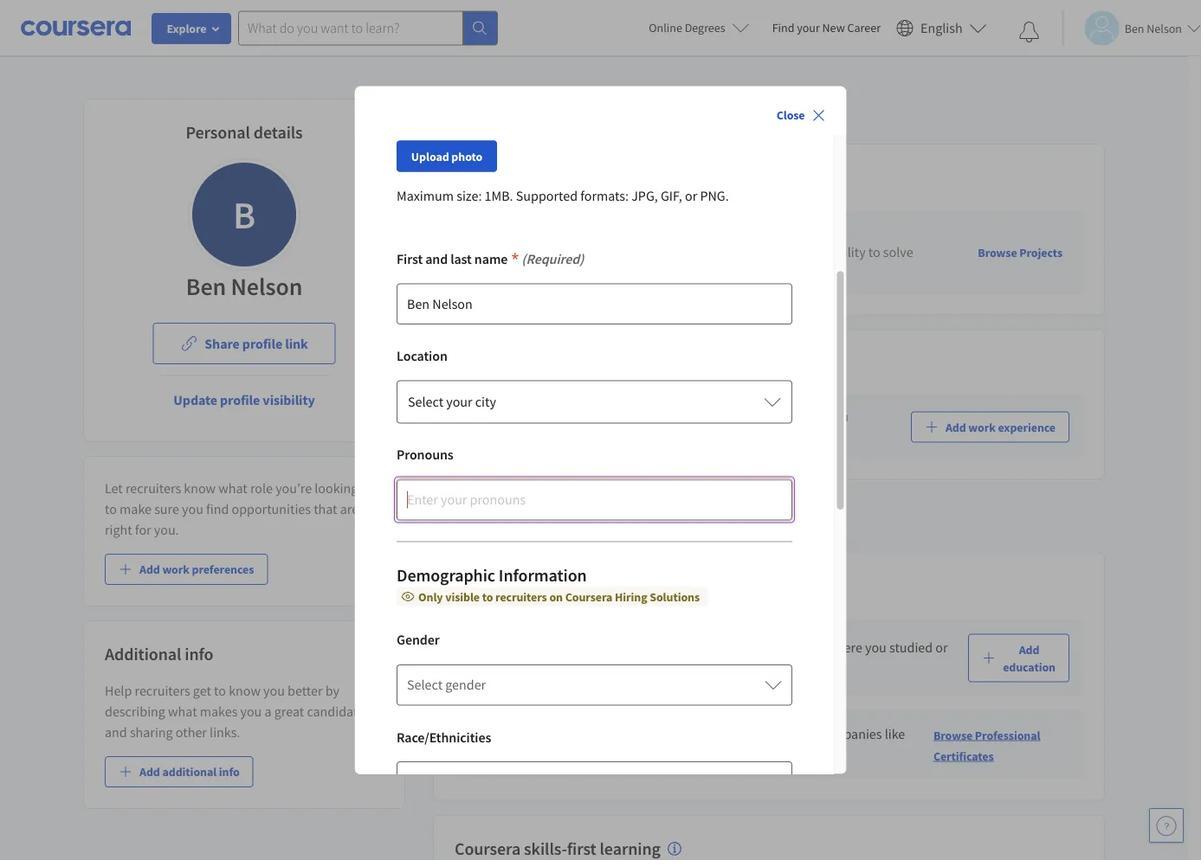 Task type: vqa. For each thing, say whether or not it's contained in the screenshot.
react.
no



Task type: locate. For each thing, give the bounding box(es) containing it.
if
[[681, 409, 688, 426]]

0 vertical spatial for
[[361, 480, 377, 497]]

ready
[[514, 726, 547, 743]]

what up find at the left of page
[[218, 480, 247, 497]]

0 horizontal spatial here
[[544, 244, 570, 261]]

are
[[340, 501, 359, 518], [469, 660, 487, 678]]

nelson
[[231, 271, 302, 302]]

1 horizontal spatial or
[[685, 188, 697, 205]]

1 vertical spatial coursera
[[455, 838, 521, 860]]

recruiters up "describing"
[[135, 682, 190, 700]]

profile for share
[[242, 335, 282, 352]]

first and last name
[[396, 251, 507, 268]]

select gender
[[407, 677, 486, 694]]

0 horizontal spatial work
[[162, 562, 190, 578]]

recruiters down information
[[495, 590, 547, 605]]

here
[[544, 244, 570, 261], [667, 639, 693, 657]]

0 horizontal spatial browse
[[933, 728, 973, 743]]

by
[[325, 682, 339, 700]]

profile left link
[[242, 335, 282, 352]]

know
[[184, 480, 216, 497], [792, 639, 824, 657], [229, 682, 261, 700]]

for down the make
[[135, 521, 151, 539]]

2 vertical spatial select
[[407, 775, 442, 792]]

add for add your educational background here to let employers know where you studied or are currently studying.
[[469, 639, 491, 657]]

you right where
[[865, 639, 887, 657]]

select
[[407, 394, 443, 411], [407, 677, 442, 694], [407, 775, 442, 792]]

add work experience button
[[911, 412, 1070, 443]]

add your past work experience here. if you're just starting out, you can add internships or volunteer experience instead.
[[469, 409, 849, 447]]

help recruiters get to know you better by describing what makes you a great candidate and sharing other links.
[[105, 682, 365, 741]]

select down location on the top left
[[407, 394, 443, 411]]

and inside 'get job-ready with role-based training from industry-leading companies like google, meta, and ibm.'
[[550, 747, 572, 764]]

are inside add your educational background here to let employers know where you studied or are currently studying.
[[469, 660, 487, 678]]

First and last name text field
[[396, 284, 792, 325]]

you right out,
[[827, 409, 849, 426]]

to inside demographic information dialog
[[482, 590, 493, 605]]

coursera image
[[21, 14, 131, 42]]

0 vertical spatial info
[[185, 644, 213, 666]]

can
[[469, 429, 489, 447]]

1 vertical spatial info
[[219, 765, 240, 780]]

0 vertical spatial profile
[[242, 335, 282, 352]]

2 horizontal spatial experience
[[998, 420, 1056, 435]]

1 horizontal spatial know
[[229, 682, 261, 700]]

you left a
[[240, 703, 262, 721]]

add inside add additional info button
[[139, 765, 160, 780]]

0 vertical spatial select
[[407, 394, 443, 411]]

add for add education
[[1019, 642, 1040, 658]]

you're inside "add your past work experience here. if you're just starting out, you can add internships or volunteer experience instead."
[[691, 409, 727, 426]]

your inside add your educational background here to let employers know where you studied or are currently studying.
[[494, 639, 520, 657]]

update
[[173, 391, 217, 409]]

0 horizontal spatial you're
[[276, 480, 312, 497]]

add inside "add your past work experience here. if you're just starting out, you can add internships or volunteer experience instead."
[[469, 409, 491, 426]]

1 vertical spatial are
[[469, 660, 487, 678]]

experience
[[583, 409, 646, 426], [998, 420, 1056, 435], [658, 429, 721, 447]]

add additional info
[[139, 765, 240, 780]]

are right the that
[[340, 501, 359, 518]]

0 horizontal spatial for
[[135, 521, 151, 539]]

1 horizontal spatial what
[[218, 480, 247, 497]]

select race/ethnicities
[[407, 775, 534, 792]]

select left gender
[[407, 677, 442, 694]]

select race/ethnicities button
[[396, 762, 792, 804]]

1 horizontal spatial coursera
[[565, 590, 612, 605]]

0 vertical spatial projects
[[455, 167, 515, 188]]

what inside help recruiters get to know you better by describing what makes you a great candidate and sharing other links.
[[168, 703, 197, 721]]

select inside button
[[407, 394, 443, 411]]

your inside "add your past work experience here. if you're just starting out, you can add internships or volunteer experience instead."
[[494, 409, 520, 426]]

your left technical on the right top
[[664, 244, 690, 261]]

1 horizontal spatial experience
[[658, 429, 721, 447]]

your right find
[[797, 20, 820, 36]]

2 horizontal spatial or
[[936, 639, 948, 657]]

you left find at the left of page
[[182, 501, 203, 518]]

name
[[474, 251, 507, 268]]

race/ethnicities
[[396, 730, 491, 747]]

or right gif,
[[685, 188, 697, 205]]

1 horizontal spatial here
[[667, 639, 693, 657]]

add inside add work experience button
[[946, 420, 966, 435]]

you inside let recruiters know what role you're looking for to make sure you find opportunities that are right for you.
[[182, 501, 203, 518]]

0 horizontal spatial what
[[168, 703, 197, 721]]

are left currently
[[469, 660, 487, 678]]

coursera right on
[[565, 590, 612, 605]]

coursera inside demographic information dialog
[[565, 590, 612, 605]]

0 horizontal spatial know
[[184, 480, 216, 497]]

and left last
[[425, 251, 447, 268]]

educational
[[523, 639, 592, 657]]

1 vertical spatial select
[[407, 677, 442, 694]]

to down let
[[105, 501, 117, 518]]

recruiters inside help recruiters get to know you better by describing what makes you a great candidate and sharing other links.
[[135, 682, 190, 700]]

1 horizontal spatial info
[[219, 765, 240, 780]]

and down with
[[550, 747, 572, 764]]

new
[[822, 20, 845, 36]]

add education button
[[968, 634, 1070, 683]]

you inside "add your past work experience here. if you're just starting out, you can add internships or volunteer experience instead."
[[827, 409, 849, 426]]

great
[[274, 703, 304, 721]]

1mb.
[[484, 188, 513, 205]]

information
[[498, 565, 586, 587]]

coursera left skills-
[[455, 838, 521, 860]]

to inside help recruiters get to know you better by describing what makes you a great candidate and sharing other links.
[[214, 682, 226, 700]]

here left the let
[[667, 639, 693, 657]]

1 vertical spatial recruiters
[[495, 590, 547, 605]]

to
[[572, 244, 584, 261], [868, 244, 880, 261], [105, 501, 117, 518], [482, 590, 493, 605], [696, 639, 708, 657], [214, 682, 226, 700]]

opportunities
[[232, 501, 311, 518]]

for right looking
[[361, 480, 377, 497]]

0 horizontal spatial are
[[340, 501, 359, 518]]

companies
[[819, 726, 882, 743]]

coursera skills-first learning
[[455, 838, 661, 860]]

1 vertical spatial know
[[792, 639, 824, 657]]

0 vertical spatial what
[[218, 480, 247, 497]]

2 horizontal spatial work
[[968, 420, 996, 435]]

0 vertical spatial are
[[340, 501, 359, 518]]

profile right the update
[[220, 391, 260, 409]]

projects
[[494, 244, 541, 261]]

profile inside "button"
[[220, 391, 260, 409]]

1 vertical spatial browse
[[933, 728, 973, 743]]

you for let recruiters know what role you're looking for to make sure you find opportunities that are right for you.
[[182, 501, 203, 518]]

1 vertical spatial profile
[[220, 391, 260, 409]]

0 vertical spatial browse
[[978, 245, 1017, 260]]

to left the let
[[696, 639, 708, 657]]

profile inside 'button'
[[242, 335, 282, 352]]

maximum
[[396, 188, 453, 205]]

add inside add work preferences button
[[139, 562, 160, 578]]

0 horizontal spatial projects
[[455, 167, 515, 188]]

or down select your city button
[[585, 429, 597, 447]]

2 vertical spatial or
[[936, 639, 948, 657]]

1 vertical spatial projects
[[1020, 245, 1063, 260]]

Select your city button
[[396, 381, 792, 424]]

to up problems.
[[572, 244, 584, 261]]

profile
[[242, 335, 282, 352], [220, 391, 260, 409]]

1 vertical spatial or
[[585, 429, 597, 447]]

job-
[[491, 726, 514, 743]]

find
[[206, 501, 229, 518]]

know inside help recruiters get to know you better by describing what makes you a great candidate and sharing other links.
[[229, 682, 261, 700]]

recruiters for let recruiters know what role you're looking for to make sure you find opportunities that are right for you.
[[126, 480, 181, 497]]

you for help recruiters get to know you better by describing what makes you a great candidate and sharing other links.
[[240, 703, 262, 721]]

add for add work preferences
[[139, 562, 160, 578]]

let
[[105, 480, 123, 497]]

0 vertical spatial here
[[544, 244, 570, 261]]

here up problems.
[[544, 244, 570, 261]]

add for add work experience
[[946, 420, 966, 435]]

1 horizontal spatial projects
[[1020, 245, 1063, 260]]

your
[[797, 20, 820, 36], [664, 244, 690, 261], [446, 394, 472, 411], [494, 409, 520, 426], [494, 639, 520, 657]]

your for add your past work experience here. if you're just starting out, you can add internships or volunteer experience instead.
[[494, 409, 520, 426]]

you're right the if
[[691, 409, 727, 426]]

recruiters inside let recruiters know what role you're looking for to make sure you find opportunities that are right for you.
[[126, 480, 181, 497]]

you're up opportunities
[[276, 480, 312, 497]]

0 vertical spatial you're
[[691, 409, 727, 426]]

know inside let recruiters know what role you're looking for to make sure you find opportunities that are right for you.
[[184, 480, 216, 497]]

solve
[[883, 244, 913, 261]]

1 horizontal spatial work
[[551, 409, 580, 426]]

add for add projects here to demonstrate your technical expertise and ability to solve real-world problems.
[[469, 244, 491, 261]]

0 vertical spatial recruiters
[[126, 480, 181, 497]]

describing
[[105, 703, 165, 721]]

info right additional
[[219, 765, 240, 780]]

add inside add your educational background here to let employers know where you studied or are currently studying.
[[469, 639, 491, 657]]

1 vertical spatial you're
[[276, 480, 312, 497]]

info up get
[[185, 644, 213, 666]]

what inside let recruiters know what role you're looking for to make sure you find opportunities that are right for you.
[[218, 480, 247, 497]]

demographic information
[[396, 565, 586, 587]]

internships
[[517, 429, 582, 447]]

add additional info button
[[105, 757, 253, 788]]

your up currently
[[494, 639, 520, 657]]

background
[[595, 639, 664, 657]]

find
[[772, 20, 794, 36]]

browse inside button
[[978, 245, 1017, 260]]

0 vertical spatial know
[[184, 480, 216, 497]]

to inside let recruiters know what role you're looking for to make sure you find opportunities that are right for you.
[[105, 501, 117, 518]]

1 vertical spatial here
[[667, 639, 693, 657]]

0 vertical spatial or
[[685, 188, 697, 205]]

select for select gender
[[407, 677, 442, 694]]

1 horizontal spatial are
[[469, 660, 487, 678]]

only
[[418, 590, 443, 605]]

1 horizontal spatial you're
[[691, 409, 727, 426]]

select down race/ethnicities
[[407, 775, 442, 792]]

ability
[[830, 244, 866, 261]]

0 horizontal spatial or
[[585, 429, 597, 447]]

education
[[433, 509, 537, 539]]

visible
[[445, 590, 479, 605]]

photo
[[451, 149, 482, 164]]

2 vertical spatial know
[[229, 682, 261, 700]]

2 horizontal spatial know
[[792, 639, 824, 657]]

let
[[710, 639, 725, 657]]

2 vertical spatial recruiters
[[135, 682, 190, 700]]

0 horizontal spatial coursera
[[455, 838, 521, 860]]

your up add
[[494, 409, 520, 426]]

and down "describing"
[[105, 724, 127, 741]]

personal
[[186, 122, 250, 143]]

update profile visibility
[[173, 391, 315, 409]]

know up find at the left of page
[[184, 480, 216, 497]]

share
[[205, 335, 240, 352]]

here.
[[648, 409, 678, 426]]

upload photo button
[[396, 141, 497, 172]]

know up makes
[[229, 682, 261, 700]]

1 horizontal spatial browse
[[978, 245, 1017, 260]]

your inside button
[[446, 394, 472, 411]]

and left ability
[[804, 244, 827, 261]]

your left city
[[446, 394, 472, 411]]

browse
[[978, 245, 1017, 260], [933, 728, 973, 743]]

gif,
[[660, 188, 682, 205]]

help center image
[[1156, 816, 1177, 837]]

None search field
[[238, 11, 498, 45]]

add work preferences
[[139, 562, 254, 578]]

0 vertical spatial coursera
[[565, 590, 612, 605]]

skills-
[[524, 838, 567, 860]]

what up other
[[168, 703, 197, 721]]

past
[[523, 409, 548, 426]]

browse inside browse professional certificates
[[933, 728, 973, 743]]

what
[[218, 480, 247, 497], [168, 703, 197, 721]]

to down demographic information
[[482, 590, 493, 605]]

know left where
[[792, 639, 824, 657]]

from
[[690, 726, 718, 743]]

ben nelson
[[186, 271, 302, 302]]

and inside add projects here to demonstrate your technical expertise and ability to solve real-world problems.
[[804, 244, 827, 261]]

recruiters up sure
[[126, 480, 181, 497]]

add
[[492, 429, 514, 447]]

learning
[[600, 838, 661, 860]]

training
[[642, 726, 688, 743]]

to right get
[[214, 682, 226, 700]]

or right studied
[[936, 639, 948, 657]]

know inside add your educational background here to let employers know where you studied or are currently studying.
[[792, 639, 824, 657]]

add inside add education
[[1019, 642, 1040, 658]]

add education
[[1003, 642, 1056, 675]]

1 vertical spatial what
[[168, 703, 197, 721]]

you up a
[[263, 682, 285, 700]]

profile for update
[[220, 391, 260, 409]]

add inside add projects here to demonstrate your technical expertise and ability to solve real-world problems.
[[469, 244, 491, 261]]

add
[[469, 244, 491, 261], [469, 409, 491, 426], [946, 420, 966, 435], [139, 562, 160, 578], [469, 639, 491, 657], [1019, 642, 1040, 658], [139, 765, 160, 780]]

show notifications image
[[1019, 22, 1040, 42]]

hiring
[[614, 590, 647, 605]]

get
[[469, 726, 488, 743]]



Task type: describe. For each thing, give the bounding box(es) containing it.
you for add your past work experience here. if you're just starting out, you can add internships or volunteer experience instead.
[[827, 409, 849, 426]]

preferences
[[192, 562, 254, 578]]

on
[[549, 590, 562, 605]]

you.
[[154, 521, 179, 539]]

0 horizontal spatial info
[[185, 644, 213, 666]]

currently
[[490, 660, 542, 678]]

or inside "add your past work experience here. if you're just starting out, you can add internships or volunteer experience instead."
[[585, 429, 597, 447]]

browse for browse professional certificates
[[933, 728, 973, 743]]

problems.
[[531, 265, 590, 282]]

certificates
[[933, 749, 994, 764]]

here inside add projects here to demonstrate your technical expertise and ability to solve real-world problems.
[[544, 244, 570, 261]]

race/ethnicities
[[445, 775, 534, 792]]

b
[[233, 191, 256, 239]]

personal details
[[186, 122, 303, 143]]

english button
[[889, 0, 994, 56]]

formats:
[[580, 188, 628, 205]]

pronouns
[[396, 447, 453, 464]]

get
[[193, 682, 211, 700]]

add projects here to demonstrate your technical expertise and ability to solve real-world problems.
[[469, 244, 913, 282]]

browse projects
[[978, 245, 1063, 260]]

or inside add your educational background here to let employers know where you studied or are currently studying.
[[936, 639, 948, 657]]

professional
[[975, 728, 1040, 743]]

demographic information dialog
[[355, 0, 847, 814]]

other
[[176, 724, 207, 741]]

makes
[[200, 703, 238, 721]]

english
[[921, 19, 963, 37]]

browse professional certificates
[[933, 728, 1040, 764]]

to inside add your educational background here to let employers know where you studied or are currently studying.
[[696, 639, 708, 657]]

your for find your new career
[[797, 20, 820, 36]]

0 horizontal spatial experience
[[583, 409, 646, 426]]

are inside let recruiters know what role you're looking for to make sure you find opportunities that are right for you.
[[340, 501, 359, 518]]

last
[[450, 251, 471, 268]]

add for add your past work experience here. if you're just starting out, you can add internships or volunteer experience instead.
[[469, 409, 491, 426]]

first
[[396, 251, 422, 268]]

your inside add projects here to demonstrate your technical expertise and ability to solve real-world problems.
[[664, 244, 690, 261]]

you inside add your educational background here to let employers know where you studied or are currently studying.
[[865, 639, 887, 657]]

and inside help recruiters get to know you better by describing what makes you a great candidate and sharing other links.
[[105, 724, 127, 741]]

studying.
[[545, 660, 598, 678]]

browse projects button
[[971, 237, 1070, 268]]

select for select race/ethnicities
[[407, 775, 442, 792]]

Pronouns text field
[[396, 480, 792, 521]]

starting
[[754, 409, 798, 426]]

like
[[885, 726, 905, 743]]

role
[[250, 480, 273, 497]]

recruiters inside demographic information dialog
[[495, 590, 547, 605]]

select gender button
[[396, 665, 792, 707]]

demonstrate
[[587, 244, 661, 261]]

1 horizontal spatial for
[[361, 480, 377, 497]]

expertise
[[749, 244, 802, 261]]

find your new career link
[[763, 17, 889, 39]]

projects inside button
[[1020, 245, 1063, 260]]

size:
[[456, 188, 481, 205]]

candidate
[[307, 703, 365, 721]]

based
[[605, 726, 640, 743]]

first
[[567, 838, 596, 860]]

update profile visibility button
[[160, 379, 329, 421]]

visibility
[[263, 391, 315, 409]]

maximum size: 1mb. supported formats: jpg, gif, or png.
[[396, 188, 728, 205]]

experience inside button
[[998, 420, 1056, 435]]

right
[[105, 521, 132, 539]]

additional
[[162, 765, 217, 780]]

here inside add your educational background here to let employers know where you studied or are currently studying.
[[667, 639, 693, 657]]

gender
[[396, 632, 439, 649]]

browse for browse projects
[[978, 245, 1017, 260]]

with
[[549, 726, 575, 743]]

to left the solve
[[868, 244, 880, 261]]

volunteer
[[600, 429, 656, 447]]

studied
[[889, 639, 933, 657]]

links.
[[210, 724, 240, 741]]

your for add your educational background here to let employers know where you studied or are currently studying.
[[494, 639, 520, 657]]

looking
[[315, 480, 358, 497]]

share profile link
[[205, 335, 308, 352]]

add work preferences button
[[105, 554, 268, 585]]

real-
[[469, 265, 495, 282]]

work for add work experience
[[968, 420, 996, 435]]

you're inside let recruiters know what role you're looking for to make sure you find opportunities that are right for you.
[[276, 480, 312, 497]]

your for select your city
[[446, 394, 472, 411]]

leading
[[773, 726, 816, 743]]

info inside button
[[219, 765, 240, 780]]

close button
[[770, 100, 833, 131]]

or inside dialog
[[685, 188, 697, 205]]

help
[[105, 682, 132, 700]]

make
[[120, 501, 152, 518]]

work for add work preferences
[[162, 562, 190, 578]]

let recruiters know what role you're looking for to make sure you find opportunities that are right for you.
[[105, 480, 377, 539]]

select for select your city
[[407, 394, 443, 411]]

gender
[[445, 677, 486, 694]]

recruiters for help recruiters get to know you better by describing what makes you a great candidate and sharing other links.
[[135, 682, 190, 700]]

better
[[288, 682, 323, 700]]

world
[[495, 265, 528, 282]]

work inside "add your past work experience here. if you're just starting out, you can add internships or volunteer experience instead."
[[551, 409, 580, 426]]

additional info
[[105, 644, 213, 666]]

where
[[826, 639, 862, 657]]

and inside demographic information dialog
[[425, 251, 447, 268]]

png.
[[700, 188, 728, 205]]

link
[[285, 335, 308, 352]]

upload
[[411, 149, 449, 164]]

city
[[475, 394, 496, 411]]

sure
[[154, 501, 179, 518]]

upload photo
[[411, 149, 482, 164]]

technical
[[693, 244, 746, 261]]

select your city
[[407, 394, 496, 411]]

(required)
[[519, 251, 583, 268]]

add for add additional info
[[139, 765, 160, 780]]

b button
[[188, 158, 301, 271]]

career
[[847, 20, 881, 36]]

share profile link button
[[153, 323, 336, 365]]

only visible to recruiters on coursera hiring solutions
[[418, 590, 699, 605]]

1 vertical spatial for
[[135, 521, 151, 539]]



